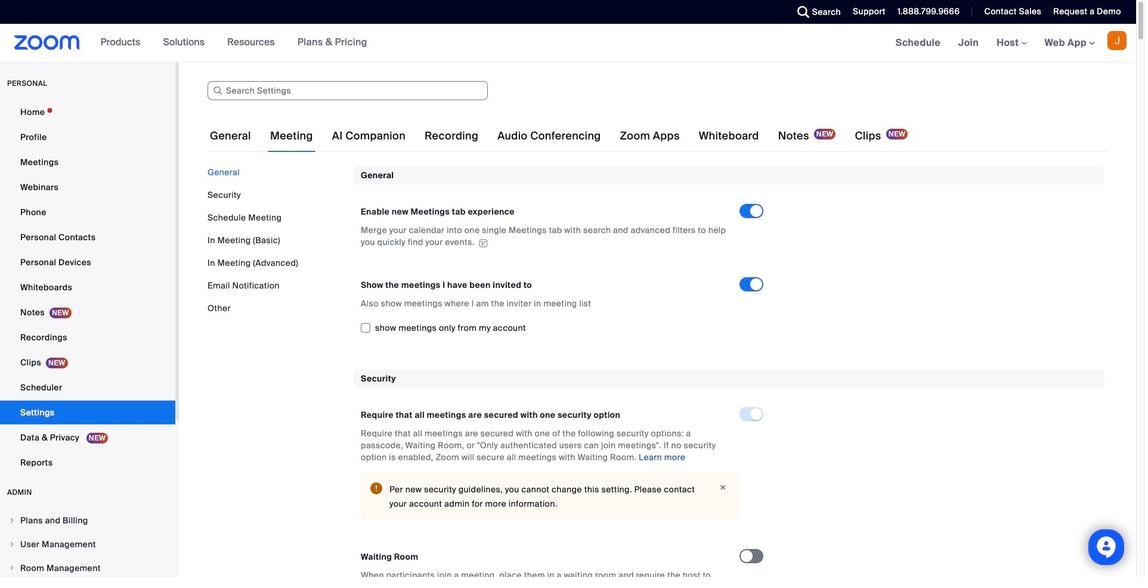 Task type: describe. For each thing, give the bounding box(es) containing it.
alert inside 'security' element
[[361, 473, 740, 521]]

1 right image from the top
[[8, 517, 16, 524]]

personal menu menu
[[0, 100, 175, 476]]

close image
[[716, 483, 730, 493]]

profile picture image
[[1108, 31, 1127, 50]]

tabs of my account settings page tab list
[[208, 119, 911, 153]]

3 menu item from the top
[[0, 557, 175, 578]]

zoom logo image
[[14, 35, 80, 50]]

2 menu item from the top
[[0, 533, 175, 556]]

Search Settings text field
[[208, 81, 488, 100]]

warning image
[[371, 483, 382, 495]]

product information navigation
[[92, 24, 376, 62]]

2 right image from the top
[[8, 541, 16, 548]]



Task type: locate. For each thing, give the bounding box(es) containing it.
banner
[[0, 24, 1137, 63]]

3 right image from the top
[[8, 565, 16, 572]]

1 vertical spatial right image
[[8, 541, 16, 548]]

menu bar
[[208, 166, 345, 314]]

1 vertical spatial menu item
[[0, 533, 175, 556]]

meetings navigation
[[887, 24, 1137, 63]]

security element
[[354, 370, 1105, 578]]

0 vertical spatial right image
[[8, 517, 16, 524]]

right image
[[8, 517, 16, 524], [8, 541, 16, 548], [8, 565, 16, 572]]

2 vertical spatial right image
[[8, 565, 16, 572]]

1 menu item from the top
[[0, 510, 175, 532]]

alert
[[361, 473, 740, 521]]

0 vertical spatial menu item
[[0, 510, 175, 532]]

general element
[[354, 166, 1105, 351]]

menu item
[[0, 510, 175, 532], [0, 533, 175, 556], [0, 557, 175, 578]]

2 vertical spatial menu item
[[0, 557, 175, 578]]

admin menu menu
[[0, 510, 175, 578]]



Task type: vqa. For each thing, say whether or not it's contained in the screenshot.
Close icon
yes



